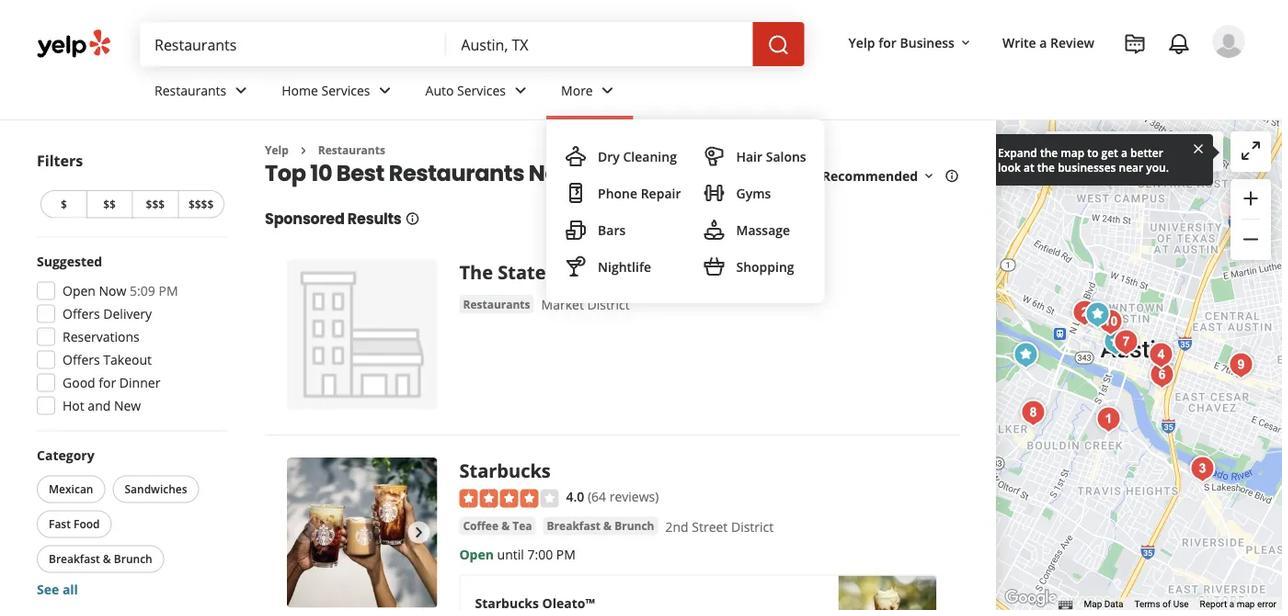 Task type: describe. For each thing, give the bounding box(es) containing it.
google image
[[1001, 587, 1062, 611]]

open now 5:09 pm
[[63, 282, 178, 300]]

none field near
[[461, 34, 738, 54]]

more link
[[546, 66, 634, 120]]

market
[[541, 296, 584, 314]]

(64
[[588, 488, 606, 506]]

get
[[1102, 145, 1118, 160]]

good
[[63, 374, 95, 392]]

$$ button
[[86, 190, 132, 218]]

0 vertical spatial 16 info v2 image
[[945, 169, 960, 184]]

to
[[1088, 145, 1099, 160]]

write a review link
[[995, 26, 1102, 59]]

phone repair link
[[557, 175, 689, 212]]

map data button
[[1084, 598, 1124, 611]]

0 horizontal spatial breakfast & brunch
[[49, 552, 152, 567]]

hot
[[63, 397, 84, 415]]

fast food button
[[37, 511, 112, 539]]

street
[[692, 518, 728, 536]]

starbucks
[[459, 458, 551, 483]]

map data
[[1084, 599, 1124, 610]]

services for home services
[[322, 81, 370, 99]]

offers delivery
[[63, 305, 152, 323]]

expand map image
[[1240, 140, 1262, 162]]

business categories element
[[140, 66, 1246, 304]]

breakfast for bottom breakfast & brunch button
[[49, 552, 100, 567]]

24 phone repair v2 image
[[565, 182, 587, 204]]

24 dry cleaning v2 image
[[565, 145, 587, 167]]

moonshine patio bar & grill image
[[1143, 337, 1180, 374]]

starbucks link
[[459, 458, 551, 483]]

1 vertical spatial 16 info v2 image
[[405, 211, 420, 226]]

recommended
[[822, 167, 918, 185]]

menu inside the business categories element
[[546, 120, 825, 304]]

dry cleaning
[[598, 148, 677, 165]]

16 chevron down v2 image for recommended
[[922, 169, 937, 184]]

write
[[1003, 34, 1036, 51]]

yelp for business button
[[841, 26, 981, 59]]

Find text field
[[155, 34, 432, 54]]

bars link
[[557, 212, 689, 248]]

offers for offers takeout
[[63, 351, 100, 369]]

1 vertical spatial breakfast & brunch button
[[37, 546, 164, 574]]

now
[[99, 282, 126, 300]]

terms of use
[[1135, 599, 1189, 610]]

top 10 best restaurants near austin, texas
[[265, 158, 733, 188]]

tenten image
[[1092, 304, 1129, 341]]

open for sponsored results
[[459, 546, 494, 564]]

report a map error
[[1200, 599, 1277, 610]]

24 chevron down v2 image for auto services
[[510, 79, 532, 102]]

salty sow image
[[1233, 214, 1270, 251]]

for for good
[[99, 374, 116, 392]]

7:00
[[527, 546, 553, 564]]

none field the find
[[155, 34, 432, 54]]

projects image
[[1124, 33, 1146, 55]]

24 massage v2 image
[[703, 219, 725, 241]]

breakfast & brunch inside breakfast & brunch link
[[547, 519, 654, 534]]

new
[[114, 397, 141, 415]]

24 salon v2 image
[[703, 145, 725, 167]]

austin,
[[586, 158, 664, 188]]

more
[[561, 81, 593, 99]]

expand the map to get a better look at the businesses near you.
[[998, 145, 1169, 175]]

map for to
[[1061, 145, 1085, 160]]

filters
[[37, 151, 83, 171]]

coffee & tea
[[463, 519, 532, 534]]

hair salons link
[[696, 138, 814, 175]]

$
[[61, 197, 67, 212]]

$ button
[[40, 190, 86, 218]]

1618 asian fusion image
[[1184, 451, 1221, 488]]

moves
[[1173, 143, 1212, 161]]

open for filters
[[63, 282, 96, 300]]

cleaning
[[623, 148, 677, 165]]

hair
[[736, 148, 763, 165]]

Near text field
[[461, 34, 738, 54]]

good for dinner
[[63, 374, 160, 392]]

best
[[337, 158, 384, 188]]

gyms
[[736, 184, 771, 202]]

search as map moves
[[1082, 143, 1212, 161]]

sandwiches
[[125, 482, 187, 497]]

24 chevron down v2 image for home services
[[374, 79, 396, 102]]

top
[[265, 158, 306, 188]]

nightlife
[[598, 258, 651, 276]]

delivery
[[103, 305, 152, 323]]

see
[[37, 581, 59, 599]]

24 gyms v2 image
[[703, 182, 725, 204]]

auto
[[425, 81, 454, 99]]

hot and new
[[63, 397, 141, 415]]

yelp for yelp link on the left top of the page
[[265, 143, 289, 158]]

slideshow element
[[287, 458, 437, 608]]

hair salons
[[736, 148, 806, 165]]

a for write
[[1040, 34, 1047, 51]]

$$
[[103, 197, 116, 212]]

4 star rating image
[[459, 490, 559, 508]]

shopping
[[736, 258, 794, 276]]

sponsored
[[265, 209, 345, 229]]

and
[[88, 397, 111, 415]]

auto services
[[425, 81, 506, 99]]

24 happy hour v2 image
[[565, 256, 587, 278]]

salons
[[766, 148, 806, 165]]

the statesman image
[[1080, 297, 1116, 333]]

offers takeout
[[63, 351, 152, 369]]

group containing category
[[33, 447, 228, 599]]

24 bars v2 image
[[565, 219, 587, 241]]

as
[[1126, 143, 1139, 161]]

restaurants inside the business categories element
[[155, 81, 226, 99]]

report
[[1200, 599, 1227, 610]]

$$$$ button
[[178, 190, 224, 218]]

report a map error link
[[1200, 599, 1277, 610]]

sandwiches button
[[113, 476, 199, 504]]

for for yelp
[[879, 34, 897, 51]]

coffee & tea link
[[459, 517, 536, 536]]

previous image
[[294, 522, 316, 544]]

the statesman link
[[459, 260, 596, 285]]

keyboard shortcuts image
[[1058, 601, 1073, 610]]

16 chevron down v2 image for yelp for business
[[958, 36, 973, 50]]

mexican
[[49, 482, 93, 497]]

services for auto services
[[457, 81, 506, 99]]

at
[[1024, 160, 1035, 175]]

yelp link
[[265, 143, 289, 158]]

see all
[[37, 581, 78, 599]]

terms of use link
[[1135, 599, 1189, 610]]

anthem image
[[1144, 357, 1181, 394]]

shopping link
[[696, 248, 814, 285]]

16 chevron right v2 image
[[296, 143, 311, 158]]

ruby a. image
[[1212, 25, 1246, 58]]



Task type: locate. For each thing, give the bounding box(es) containing it.
1 horizontal spatial for
[[879, 34, 897, 51]]

None search field
[[140, 22, 808, 66]]

breakfast & brunch
[[547, 519, 654, 534], [49, 552, 152, 567]]

24 chevron down v2 image left auto
[[374, 79, 396, 102]]

chuy's image
[[1008, 337, 1045, 374]]

breakfast & brunch link
[[543, 517, 658, 536]]

breakfast for the right breakfast & brunch button
[[547, 519, 601, 534]]

of
[[1163, 599, 1171, 610]]

$$$
[[146, 197, 165, 212]]

0 vertical spatial breakfast & brunch
[[547, 519, 654, 534]]

review
[[1051, 34, 1095, 51]]

a right report
[[1230, 599, 1235, 610]]

2 horizontal spatial map
[[1237, 599, 1255, 610]]

user actions element
[[834, 23, 1271, 136]]

0 horizontal spatial 24 chevron down v2 image
[[230, 79, 252, 102]]

better
[[1131, 145, 1164, 160]]

pm
[[159, 282, 178, 300], [556, 546, 576, 564]]

open down the suggested on the left
[[63, 282, 96, 300]]

map left to at the right top of page
[[1061, 145, 1085, 160]]

0 horizontal spatial breakfast
[[49, 552, 100, 567]]

24 chevron down v2 image inside 'home services' "link"
[[374, 79, 396, 102]]

1 vertical spatial offers
[[63, 351, 100, 369]]

2 horizontal spatial &
[[603, 519, 612, 534]]

24 chevron down v2 image for more
[[597, 79, 619, 102]]

reservations
[[63, 328, 140, 346]]

1 horizontal spatial 24 chevron down v2 image
[[510, 79, 532, 102]]

none field up more 'link'
[[461, 34, 738, 54]]

24 chevron down v2 image left home
[[230, 79, 252, 102]]

0 vertical spatial for
[[879, 34, 897, 51]]

map for moves
[[1142, 143, 1169, 161]]

1 horizontal spatial restaurants link
[[318, 143, 385, 158]]

near
[[529, 158, 582, 188]]

0 vertical spatial a
[[1040, 34, 1047, 51]]

None field
[[155, 34, 432, 54], [461, 34, 738, 54]]

2 none field from the left
[[461, 34, 738, 54]]

16 chevron down v2 image right business at right
[[958, 36, 973, 50]]

aba - austin image
[[1091, 402, 1127, 438]]

none field up home
[[155, 34, 432, 54]]

dry
[[598, 148, 620, 165]]

& for breakfast & brunch link
[[603, 519, 612, 534]]

1 vertical spatial restaurants link
[[318, 143, 385, 158]]

24 chevron down v2 image inside auto services link
[[510, 79, 532, 102]]

repair
[[641, 184, 681, 202]]

& for "coffee & tea" link
[[501, 519, 510, 534]]

services inside 'home services' "link"
[[322, 81, 370, 99]]

1 horizontal spatial 16 chevron down v2 image
[[958, 36, 973, 50]]

takeout
[[103, 351, 152, 369]]

2 horizontal spatial a
[[1230, 599, 1235, 610]]

yelp for business
[[849, 34, 955, 51]]

open until 7:00 pm
[[459, 546, 576, 564]]

offers
[[63, 305, 100, 323], [63, 351, 100, 369]]

1 horizontal spatial &
[[501, 519, 510, 534]]

1 vertical spatial a
[[1121, 145, 1128, 160]]

pm for filters
[[159, 282, 178, 300]]

massage link
[[696, 212, 814, 248]]

0 vertical spatial breakfast
[[547, 519, 601, 534]]

0 horizontal spatial district
[[587, 296, 630, 314]]

0 horizontal spatial none field
[[155, 34, 432, 54]]

suerte image
[[1223, 347, 1260, 384]]

24 chevron down v2 image right more
[[597, 79, 619, 102]]

1 horizontal spatial services
[[457, 81, 506, 99]]

breakfast & brunch down the food
[[49, 552, 152, 567]]

terms
[[1135, 599, 1160, 610]]

1 offers from the top
[[63, 305, 100, 323]]

1 horizontal spatial none field
[[461, 34, 738, 54]]

1 vertical spatial open
[[459, 546, 494, 564]]

0 vertical spatial restaurants link
[[140, 66, 267, 120]]

1 horizontal spatial map
[[1142, 143, 1169, 161]]

1 horizontal spatial yelp
[[849, 34, 875, 51]]

odd duck image
[[1015, 395, 1052, 432]]

breakfast & brunch button
[[543, 517, 658, 536], [37, 546, 164, 574]]

1 vertical spatial brunch
[[114, 552, 152, 567]]

2nd street district
[[666, 518, 774, 536]]

1 horizontal spatial breakfast & brunch button
[[543, 517, 658, 536]]

1 vertical spatial breakfast
[[49, 552, 100, 567]]

coffee
[[463, 519, 499, 534]]

breakfast & brunch button down the food
[[37, 546, 164, 574]]

1 horizontal spatial district
[[731, 518, 774, 536]]

data
[[1105, 599, 1124, 610]]

16 chevron down v2 image inside yelp for business button
[[958, 36, 973, 50]]

open
[[63, 282, 96, 300], [459, 546, 494, 564]]

auto services link
[[411, 66, 546, 120]]

1 vertical spatial 16 chevron down v2 image
[[922, 169, 937, 184]]

businesses
[[1058, 160, 1116, 175]]

texas
[[668, 158, 733, 188]]

phone repair
[[598, 184, 681, 202]]

5:09
[[130, 282, 155, 300]]

1 horizontal spatial breakfast & brunch
[[547, 519, 654, 534]]

0 horizontal spatial &
[[103, 552, 111, 567]]

brunch down reviews)
[[615, 519, 654, 534]]

breakfast & brunch down (64
[[547, 519, 654, 534]]

1 horizontal spatial 24 chevron down v2 image
[[597, 79, 619, 102]]

a for report
[[1230, 599, 1235, 610]]

coffee & tea button
[[459, 517, 536, 536]]

24 chevron down v2 image right the auto services in the left of the page
[[510, 79, 532, 102]]

0 horizontal spatial brunch
[[114, 552, 152, 567]]

close image
[[1191, 140, 1206, 156]]

map for error
[[1237, 599, 1255, 610]]

a right the write
[[1040, 34, 1047, 51]]

tea
[[513, 519, 532, 534]]

the
[[459, 260, 493, 285]]

10
[[310, 158, 332, 188]]

$$$$
[[189, 197, 214, 212]]

search image
[[768, 34, 790, 56]]

16 chevron down v2 image right recommended in the top right of the page
[[922, 169, 937, 184]]

massage
[[736, 221, 790, 239]]

district down nightlife link
[[587, 296, 630, 314]]

0 horizontal spatial yelp
[[265, 143, 289, 158]]

zoom out image
[[1240, 229, 1262, 251]]

0 vertical spatial pm
[[159, 282, 178, 300]]

0 horizontal spatial a
[[1040, 34, 1047, 51]]

services inside auto services link
[[457, 81, 506, 99]]

group
[[1231, 179, 1271, 260], [31, 253, 228, 421], [33, 447, 228, 599]]

see all button
[[37, 581, 78, 599]]

1 vertical spatial pm
[[556, 546, 576, 564]]

home
[[282, 81, 318, 99]]

dry cleaning link
[[557, 138, 689, 175]]

1 horizontal spatial a
[[1121, 145, 1128, 160]]

0 vertical spatial yelp
[[849, 34, 875, 51]]

2 vertical spatial restaurants link
[[459, 295, 534, 314]]

24 shopping v2 image
[[703, 256, 725, 278]]

1 horizontal spatial pm
[[556, 546, 576, 564]]

starbucks image
[[1098, 324, 1135, 361]]

group containing suggested
[[31, 253, 228, 421]]

pm right 5:09
[[159, 282, 178, 300]]

use
[[1173, 599, 1189, 610]]

you.
[[1146, 160, 1169, 175]]

services right home
[[322, 81, 370, 99]]

map right "as"
[[1142, 143, 1169, 161]]

restaurants button
[[459, 295, 534, 314]]

2 services from the left
[[457, 81, 506, 99]]

0 vertical spatial offers
[[63, 305, 100, 323]]

next image
[[408, 522, 430, 544]]

1 vertical spatial yelp
[[265, 143, 289, 158]]

menu
[[546, 120, 825, 304]]

1 vertical spatial breakfast & brunch
[[49, 552, 152, 567]]

for inside button
[[879, 34, 897, 51]]

0 vertical spatial brunch
[[615, 519, 654, 534]]

map left 'error'
[[1237, 599, 1255, 610]]

breakfast up all
[[49, 552, 100, 567]]

& down 4.0 (64 reviews)
[[603, 519, 612, 534]]

0 horizontal spatial open
[[63, 282, 96, 300]]

the
[[1040, 145, 1058, 160], [1037, 160, 1055, 175]]

recommended button
[[822, 167, 937, 185]]

1 services from the left
[[322, 81, 370, 99]]

breakfast
[[547, 519, 601, 534], [49, 552, 100, 567]]

business
[[900, 34, 955, 51]]

24 chevron down v2 image inside more 'link'
[[597, 79, 619, 102]]

qi austin image
[[1067, 295, 1103, 332]]

expand the map to get a better look at the businesses near you. tooltip
[[983, 134, 1213, 186]]

1 horizontal spatial 16 info v2 image
[[945, 169, 960, 184]]

pm right 7:00
[[556, 546, 576, 564]]

1 horizontal spatial open
[[459, 546, 494, 564]]

category
[[37, 447, 94, 465]]

notifications image
[[1168, 33, 1190, 55]]

offers up reservations
[[63, 305, 100, 323]]

16 info v2 image right "results"
[[405, 211, 420, 226]]

map inside expand the map to get a better look at the businesses near you.
[[1061, 145, 1085, 160]]

16 chevron down v2 image inside the recommended popup button
[[922, 169, 937, 184]]

& down fast food button on the bottom of page
[[103, 552, 111, 567]]

gyms link
[[696, 175, 814, 212]]

0 horizontal spatial pm
[[159, 282, 178, 300]]

reviews)
[[610, 488, 659, 506]]

& left tea
[[501, 519, 510, 534]]

1 vertical spatial for
[[99, 374, 116, 392]]

0 horizontal spatial services
[[322, 81, 370, 99]]

results
[[347, 209, 402, 229]]

2 24 chevron down v2 image from the left
[[597, 79, 619, 102]]

breakfast down the 4.0
[[547, 519, 601, 534]]

0 horizontal spatial for
[[99, 374, 116, 392]]

0 horizontal spatial map
[[1061, 145, 1085, 160]]

16 info v2 image left look
[[945, 169, 960, 184]]

all
[[62, 581, 78, 599]]

open down coffee
[[459, 546, 494, 564]]

for down offers takeout in the bottom left of the page
[[99, 374, 116, 392]]

0 horizontal spatial restaurants link
[[140, 66, 267, 120]]

2 24 chevron down v2 image from the left
[[510, 79, 532, 102]]

16 info v2 image
[[945, 169, 960, 184], [405, 211, 420, 226]]

home services link
[[267, 66, 411, 120]]

4.0 (64 reviews)
[[566, 488, 659, 506]]

search
[[1082, 143, 1122, 161]]

0 vertical spatial district
[[587, 296, 630, 314]]

breakfast inside 'group'
[[49, 552, 100, 567]]

breakfast & brunch button down (64
[[543, 517, 658, 536]]

a right get
[[1121, 145, 1128, 160]]

yelp left business at right
[[849, 34, 875, 51]]

1 vertical spatial district
[[731, 518, 774, 536]]

pm inside 'group'
[[159, 282, 178, 300]]

zoom in image
[[1240, 188, 1262, 210]]

map
[[1084, 599, 1102, 610]]

24 chevron down v2 image
[[230, 79, 252, 102], [597, 79, 619, 102]]

24 chevron down v2 image
[[374, 79, 396, 102], [510, 79, 532, 102]]

phone
[[598, 184, 638, 202]]

bars
[[598, 221, 626, 239]]

0 horizontal spatial 16 info v2 image
[[405, 211, 420, 226]]

1 24 chevron down v2 image from the left
[[230, 79, 252, 102]]

0 horizontal spatial 16 chevron down v2 image
[[922, 169, 937, 184]]

write a review
[[1003, 34, 1095, 51]]

yelp for yelp for business
[[849, 34, 875, 51]]

pm for sponsored results
[[556, 546, 576, 564]]

dinner
[[119, 374, 160, 392]]

0 vertical spatial breakfast & brunch button
[[543, 517, 658, 536]]

food
[[74, 517, 100, 532]]

restaurants inside button
[[463, 297, 530, 312]]

restaurants
[[155, 81, 226, 99], [318, 143, 385, 158], [389, 158, 524, 188], [463, 297, 530, 312]]

2nd
[[666, 518, 689, 536]]

1 horizontal spatial brunch
[[615, 519, 654, 534]]

& inside 'group'
[[103, 552, 111, 567]]

offers for offers delivery
[[63, 305, 100, 323]]

home services
[[282, 81, 370, 99]]

services right auto
[[457, 81, 506, 99]]

0 vertical spatial open
[[63, 282, 96, 300]]

0 horizontal spatial breakfast & brunch button
[[37, 546, 164, 574]]

statesman
[[498, 260, 596, 285]]

error
[[1257, 599, 1277, 610]]

for left business at right
[[879, 34, 897, 51]]

24 chevron down v2 image inside restaurants link
[[230, 79, 252, 102]]

0 vertical spatial 16 chevron down v2 image
[[958, 36, 973, 50]]

suggested
[[37, 253, 102, 270]]

2 offers from the top
[[63, 351, 100, 369]]

brunch down sandwiches "button"
[[114, 552, 152, 567]]

for
[[879, 34, 897, 51], [99, 374, 116, 392]]

a inside expand the map to get a better look at the businesses near you.
[[1121, 145, 1128, 160]]

0 horizontal spatial 24 chevron down v2 image
[[374, 79, 396, 102]]

24 chevron down v2 image for restaurants
[[230, 79, 252, 102]]

1 none field from the left
[[155, 34, 432, 54]]

yelp inside button
[[849, 34, 875, 51]]

district right "street"
[[731, 518, 774, 536]]

1 24 chevron down v2 image from the left
[[374, 79, 396, 102]]

2 vertical spatial a
[[1230, 599, 1235, 610]]

1 horizontal spatial breakfast
[[547, 519, 601, 534]]

2 horizontal spatial restaurants link
[[459, 295, 534, 314]]

red ash image
[[1108, 324, 1145, 361]]

offers up the good
[[63, 351, 100, 369]]

map region
[[946, 0, 1282, 611]]

yelp left 16 chevron right v2 icon
[[265, 143, 289, 158]]

menu containing dry cleaning
[[546, 120, 825, 304]]

look
[[998, 160, 1021, 175]]

16 chevron down v2 image
[[958, 36, 973, 50], [922, 169, 937, 184]]



Task type: vqa. For each thing, say whether or not it's contained in the screenshot.
.
no



